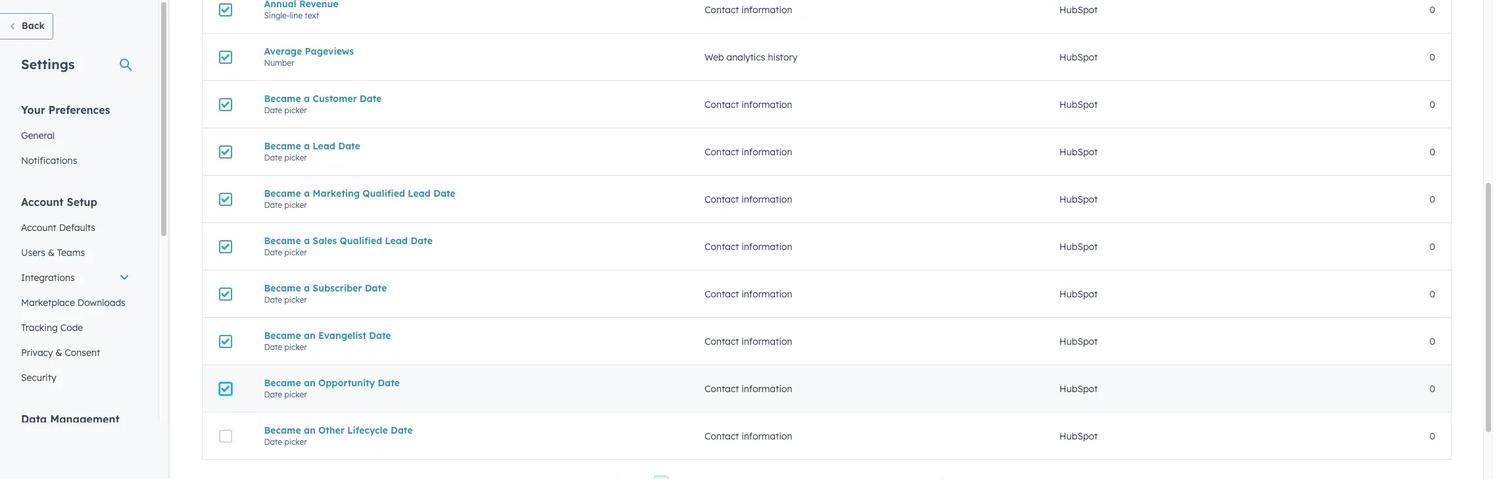 Task type: vqa. For each thing, say whether or not it's contained in the screenshot.


Task type: locate. For each thing, give the bounding box(es) containing it.
7 hubspot from the top
[[1060, 288, 1098, 300]]

1 vertical spatial an
[[304, 377, 316, 389]]

1 an from the top
[[304, 329, 316, 341]]

became a sales qualified lead date date picker
[[264, 235, 433, 257]]

became a subscriber date button
[[264, 282, 673, 294]]

information for became a subscriber date
[[742, 288, 793, 300]]

5 contact information from the top
[[705, 241, 793, 252]]

hubspot for became a sales qualified lead date
[[1060, 241, 1098, 252]]

8 0 from the top
[[1430, 335, 1436, 347]]

became an opportunity date date picker
[[264, 377, 400, 399]]

became inside the became an evangelist date date picker
[[264, 329, 301, 341]]

account setup element
[[13, 195, 138, 390]]

picker inside became a sales qualified lead date date picker
[[285, 247, 307, 257]]

0 horizontal spatial lead
[[313, 140, 336, 152]]

1 became from the top
[[264, 92, 301, 104]]

3 became from the top
[[264, 187, 301, 199]]

2 account from the top
[[21, 222, 56, 234]]

a left customer
[[304, 92, 310, 104]]

became left other
[[264, 424, 301, 436]]

became for became an other lifecycle date
[[264, 424, 301, 436]]

account for account defaults
[[21, 222, 56, 234]]

qualified for marketing
[[363, 187, 405, 199]]

lead inside the became a marketing qualified lead date date picker
[[408, 187, 431, 199]]

a inside became a subscriber date date picker
[[304, 282, 310, 294]]

a for sales
[[304, 235, 310, 246]]

became down became a lead date date picker
[[264, 187, 301, 199]]

a
[[304, 92, 310, 104], [304, 140, 310, 152], [304, 187, 310, 199], [304, 235, 310, 246], [304, 282, 310, 294]]

marketing
[[313, 187, 360, 199]]

became for became a sales qualified lead date
[[264, 235, 301, 246]]

2 hubspot from the top
[[1060, 51, 1098, 63]]

tracking code
[[21, 322, 83, 334]]

security
[[21, 372, 56, 384]]

picker down became a customer date date picker
[[285, 152, 307, 162]]

9 contact information from the top
[[705, 430, 793, 442]]

a inside became a customer date date picker
[[304, 92, 310, 104]]

an left opportunity
[[304, 377, 316, 389]]

0 vertical spatial account
[[21, 195, 64, 209]]

6 contact from the top
[[705, 288, 739, 300]]

5 became from the top
[[264, 282, 301, 294]]

an inside the became an opportunity date date picker
[[304, 377, 316, 389]]

5 contact from the top
[[705, 241, 739, 252]]

4 became from the top
[[264, 235, 301, 246]]

0 horizontal spatial &
[[48, 247, 55, 259]]

4 contact information from the top
[[705, 193, 793, 205]]

lifecycle
[[348, 424, 388, 436]]

teams
[[57, 247, 85, 259]]

3 hubspot from the top
[[1060, 98, 1098, 110]]

7 picker from the top
[[285, 389, 307, 399]]

2 contact information from the top
[[705, 98, 793, 110]]

0 vertical spatial qualified
[[363, 187, 405, 199]]

2 contact from the top
[[705, 98, 739, 110]]

information for became a sales qualified lead date
[[742, 241, 793, 252]]

general link
[[13, 123, 138, 148]]

contact information for became an evangelist date
[[705, 335, 793, 347]]

users
[[21, 247, 45, 259]]

2 0 from the top
[[1430, 51, 1436, 63]]

4 hubspot from the top
[[1060, 146, 1098, 158]]

text
[[305, 10, 319, 20]]

& for users
[[48, 247, 55, 259]]

4 picker from the top
[[285, 247, 307, 257]]

account up "users"
[[21, 222, 56, 234]]

8 information from the top
[[742, 383, 793, 395]]

2 a from the top
[[304, 140, 310, 152]]

marketplace
[[21, 297, 75, 309]]

6 hubspot from the top
[[1060, 241, 1098, 252]]

consent
[[65, 347, 100, 359]]

contact for became a marketing qualified lead date
[[705, 193, 739, 205]]

hubspot for became a lead date
[[1060, 146, 1098, 158]]

integrations button
[[13, 265, 138, 290]]

2 horizontal spatial lead
[[408, 187, 431, 199]]

an
[[304, 329, 316, 341], [304, 377, 316, 389], [304, 424, 316, 436]]

hubspot for became an opportunity date
[[1060, 383, 1098, 395]]

2 information from the top
[[742, 98, 793, 110]]

10 hubspot from the top
[[1060, 430, 1098, 442]]

2 became from the top
[[264, 140, 301, 152]]

became left evangelist
[[264, 329, 301, 341]]

information
[[742, 4, 793, 15], [742, 98, 793, 110], [742, 146, 793, 158], [742, 193, 793, 205], [742, 241, 793, 252], [742, 288, 793, 300], [742, 335, 793, 347], [742, 383, 793, 395], [742, 430, 793, 442]]

contact information for became an other lifecycle date
[[705, 430, 793, 442]]

1 horizontal spatial &
[[55, 347, 62, 359]]

picker up the became an evangelist date date picker
[[285, 295, 307, 304]]

qualified right marketing
[[363, 187, 405, 199]]

average pageviews number
[[264, 45, 354, 67]]

a left sales
[[304, 235, 310, 246]]

became inside became a lead date date picker
[[264, 140, 301, 152]]

information for became an other lifecycle date
[[742, 430, 793, 442]]

1 vertical spatial &
[[55, 347, 62, 359]]

0
[[1430, 4, 1436, 15], [1430, 51, 1436, 63], [1430, 98, 1436, 110], [1430, 146, 1436, 158], [1430, 193, 1436, 205], [1430, 241, 1436, 252], [1430, 288, 1436, 300], [1430, 335, 1436, 347], [1430, 383, 1436, 395], [1430, 430, 1436, 442]]

pageviews
[[305, 45, 354, 57]]

2 vertical spatial an
[[304, 424, 316, 436]]

your preferences element
[[13, 103, 138, 173]]

an left other
[[304, 424, 316, 436]]

back
[[22, 20, 45, 32]]

contact for became a lead date
[[705, 146, 739, 158]]

0 for became a customer date
[[1430, 98, 1436, 110]]

& right privacy
[[55, 347, 62, 359]]

users & teams
[[21, 247, 85, 259]]

hubspot
[[1060, 4, 1098, 15], [1060, 51, 1098, 63], [1060, 98, 1098, 110], [1060, 146, 1098, 158], [1060, 193, 1098, 205], [1060, 241, 1098, 252], [1060, 288, 1098, 300], [1060, 335, 1098, 347], [1060, 383, 1098, 395], [1060, 430, 1098, 442]]

lead inside became a lead date date picker
[[313, 140, 336, 152]]

contact information
[[705, 4, 793, 15], [705, 98, 793, 110], [705, 146, 793, 158], [705, 193, 793, 205], [705, 241, 793, 252], [705, 288, 793, 300], [705, 335, 793, 347], [705, 383, 793, 395], [705, 430, 793, 442]]

a left marketing
[[304, 187, 310, 199]]

& right "users"
[[48, 247, 55, 259]]

9 0 from the top
[[1430, 383, 1436, 395]]

qualified
[[363, 187, 405, 199], [340, 235, 382, 246]]

became down the became an evangelist date date picker
[[264, 377, 301, 389]]

became a customer date button
[[264, 92, 673, 104]]

hubspot for became a marketing qualified lead date
[[1060, 193, 1098, 205]]

3 a from the top
[[304, 187, 310, 199]]

a left subscriber
[[304, 282, 310, 294]]

became a customer date date picker
[[264, 92, 382, 115]]

& inside users & teams link
[[48, 247, 55, 259]]

contact
[[705, 4, 739, 15], [705, 98, 739, 110], [705, 146, 739, 158], [705, 193, 739, 205], [705, 241, 739, 252], [705, 288, 739, 300], [705, 335, 739, 347], [705, 383, 739, 395], [705, 430, 739, 442]]

became inside the became an opportunity date date picker
[[264, 377, 301, 389]]

6 became from the top
[[264, 329, 301, 341]]

0 for became an evangelist date
[[1430, 335, 1436, 347]]

line
[[290, 10, 303, 20]]

& inside the privacy & consent link
[[55, 347, 62, 359]]

a for marketing
[[304, 187, 310, 199]]

sales
[[313, 235, 337, 246]]

became left sales
[[264, 235, 301, 246]]

8 contact information from the top
[[705, 383, 793, 395]]

single-
[[264, 10, 290, 20]]

became an evangelist date button
[[264, 329, 673, 341]]

information for became a lead date
[[742, 146, 793, 158]]

became
[[264, 92, 301, 104], [264, 140, 301, 152], [264, 187, 301, 199], [264, 235, 301, 246], [264, 282, 301, 294], [264, 329, 301, 341], [264, 377, 301, 389], [264, 424, 301, 436]]

5 hubspot from the top
[[1060, 193, 1098, 205]]

picker
[[285, 105, 307, 115], [285, 152, 307, 162], [285, 200, 307, 210], [285, 247, 307, 257], [285, 295, 307, 304], [285, 342, 307, 352], [285, 389, 307, 399], [285, 437, 307, 447]]

lead for became a marketing qualified lead date
[[408, 187, 431, 199]]

web
[[705, 51, 724, 63]]

9 hubspot from the top
[[1060, 383, 1098, 395]]

became an evangelist date date picker
[[264, 329, 391, 352]]

3 contact from the top
[[705, 146, 739, 158]]

3 an from the top
[[304, 424, 316, 436]]

6 contact information from the top
[[705, 288, 793, 300]]

picker up the became an opportunity date date picker
[[285, 342, 307, 352]]

became a marketing qualified lead date date picker
[[264, 187, 456, 210]]

1 contact from the top
[[705, 4, 739, 15]]

information for became an evangelist date
[[742, 335, 793, 347]]

became left subscriber
[[264, 282, 301, 294]]

average
[[264, 45, 302, 57]]

1 vertical spatial qualified
[[340, 235, 382, 246]]

lead
[[313, 140, 336, 152], [408, 187, 431, 199], [385, 235, 408, 246]]

picker down became a lead date date picker
[[285, 200, 307, 210]]

became inside became an other lifecycle date date picker
[[264, 424, 301, 436]]

an for evangelist
[[304, 329, 316, 341]]

security link
[[13, 365, 138, 390]]

a down became a customer date date picker
[[304, 140, 310, 152]]

became down became a customer date date picker
[[264, 140, 301, 152]]

data management
[[21, 413, 120, 426]]

became inside became a customer date date picker
[[264, 92, 301, 104]]

qualified right sales
[[340, 235, 382, 246]]

contact for became a sales qualified lead date
[[705, 241, 739, 252]]

2 picker from the top
[[285, 152, 307, 162]]

tracking code link
[[13, 315, 138, 340]]

1 hubspot from the top
[[1060, 4, 1098, 15]]

9 information from the top
[[742, 430, 793, 442]]

average pageviews button
[[264, 45, 673, 57]]

integrations
[[21, 272, 75, 284]]

1 contact information from the top
[[705, 4, 793, 15]]

a inside the became a marketing qualified lead date date picker
[[304, 187, 310, 199]]

account up account defaults at left
[[21, 195, 64, 209]]

qualified inside became a sales qualified lead date date picker
[[340, 235, 382, 246]]

4 0 from the top
[[1430, 146, 1436, 158]]

1 account from the top
[[21, 195, 64, 209]]

picker up became a lead date date picker
[[285, 105, 307, 115]]

hubspot for became a subscriber date
[[1060, 288, 1098, 300]]

picker up became an other lifecycle date date picker
[[285, 389, 307, 399]]

1 vertical spatial account
[[21, 222, 56, 234]]

3 contact information from the top
[[705, 146, 793, 158]]

picker inside the became a marketing qualified lead date date picker
[[285, 200, 307, 210]]

5 picker from the top
[[285, 295, 307, 304]]

0 for became a subscriber date
[[1430, 288, 1436, 300]]

became inside became a subscriber date date picker
[[264, 282, 301, 294]]

defaults
[[59, 222, 95, 234]]

0 vertical spatial lead
[[313, 140, 336, 152]]

8 contact from the top
[[705, 383, 739, 395]]

an left evangelist
[[304, 329, 316, 341]]

4 contact from the top
[[705, 193, 739, 205]]

account defaults link
[[13, 215, 138, 240]]

number
[[264, 58, 295, 67]]

5 0 from the top
[[1430, 193, 1436, 205]]

other
[[319, 424, 345, 436]]

an for opportunity
[[304, 377, 316, 389]]

picker up became a subscriber date date picker
[[285, 247, 307, 257]]

7 contact from the top
[[705, 335, 739, 347]]

3 picker from the top
[[285, 200, 307, 210]]

back link
[[0, 13, 53, 39]]

an for other
[[304, 424, 316, 436]]

downloads
[[77, 297, 126, 309]]

qualified inside the became a marketing qualified lead date date picker
[[363, 187, 405, 199]]

management
[[50, 413, 120, 426]]

5 information from the top
[[742, 241, 793, 252]]

8 became from the top
[[264, 424, 301, 436]]

became inside the became a marketing qualified lead date date picker
[[264, 187, 301, 199]]

an inside became an other lifecycle date date picker
[[304, 424, 316, 436]]

became an opportunity date button
[[264, 377, 673, 389]]

1 horizontal spatial lead
[[385, 235, 408, 246]]

4 a from the top
[[304, 235, 310, 246]]

9 contact from the top
[[705, 430, 739, 442]]

8 picker from the top
[[285, 437, 307, 447]]

4 information from the top
[[742, 193, 793, 205]]

contact for became an other lifecycle date
[[705, 430, 739, 442]]

2 vertical spatial lead
[[385, 235, 408, 246]]

8 hubspot from the top
[[1060, 335, 1098, 347]]

picker down the became an opportunity date date picker
[[285, 437, 307, 447]]

1 picker from the top
[[285, 105, 307, 115]]

1 a from the top
[[304, 92, 310, 104]]

0 vertical spatial an
[[304, 329, 316, 341]]

3 0 from the top
[[1430, 98, 1436, 110]]

10 0 from the top
[[1430, 430, 1436, 442]]

7 became from the top
[[264, 377, 301, 389]]

5 a from the top
[[304, 282, 310, 294]]

a inside became a lead date date picker
[[304, 140, 310, 152]]

&
[[48, 247, 55, 259], [55, 347, 62, 359]]

became inside became a sales qualified lead date date picker
[[264, 235, 301, 246]]

7 information from the top
[[742, 335, 793, 347]]

2 an from the top
[[304, 377, 316, 389]]

6 information from the top
[[742, 288, 793, 300]]

6 0 from the top
[[1430, 241, 1436, 252]]

single-line text
[[264, 10, 319, 20]]

history
[[768, 51, 798, 63]]

privacy & consent link
[[13, 340, 138, 365]]

6 picker from the top
[[285, 342, 307, 352]]

lead inside became a sales qualified lead date date picker
[[385, 235, 408, 246]]

1 vertical spatial lead
[[408, 187, 431, 199]]

7 0 from the top
[[1430, 288, 1436, 300]]

date
[[360, 92, 382, 104], [264, 105, 282, 115], [338, 140, 360, 152], [264, 152, 282, 162], [434, 187, 456, 199], [264, 200, 282, 210], [411, 235, 433, 246], [264, 247, 282, 257], [365, 282, 387, 294], [264, 295, 282, 304], [369, 329, 391, 341], [264, 342, 282, 352], [378, 377, 400, 389], [264, 389, 282, 399], [391, 424, 413, 436], [264, 437, 282, 447]]

became down number
[[264, 92, 301, 104]]

account inside account defaults link
[[21, 222, 56, 234]]

account for account setup
[[21, 195, 64, 209]]

3 information from the top
[[742, 146, 793, 158]]

contact information for became an opportunity date
[[705, 383, 793, 395]]

account setup
[[21, 195, 97, 209]]

0 vertical spatial &
[[48, 247, 55, 259]]

7 contact information from the top
[[705, 335, 793, 347]]

an inside the became an evangelist date date picker
[[304, 329, 316, 341]]

account
[[21, 195, 64, 209], [21, 222, 56, 234]]

a inside became a sales qualified lead date date picker
[[304, 235, 310, 246]]



Task type: describe. For each thing, give the bounding box(es) containing it.
information for became an opportunity date
[[742, 383, 793, 395]]

privacy & consent
[[21, 347, 100, 359]]

lead for became a sales qualified lead date
[[385, 235, 408, 246]]

became for became a subscriber date
[[264, 282, 301, 294]]

hubspot for became an other lifecycle date
[[1060, 430, 1098, 442]]

privacy
[[21, 347, 53, 359]]

code
[[60, 322, 83, 334]]

your preferences
[[21, 103, 110, 116]]

0 for became an other lifecycle date
[[1430, 430, 1436, 442]]

contact for became an evangelist date
[[705, 335, 739, 347]]

preferences
[[49, 103, 110, 116]]

picker inside the became an evangelist date date picker
[[285, 342, 307, 352]]

contact for became a customer date
[[705, 98, 739, 110]]

became for became a customer date
[[264, 92, 301, 104]]

contact for became a subscriber date
[[705, 288, 739, 300]]

marketplace downloads
[[21, 297, 126, 309]]

became for became a lead date
[[264, 140, 301, 152]]

contact information for became a lead date
[[705, 146, 793, 158]]

became an other lifecycle date date picker
[[264, 424, 413, 447]]

subscriber
[[313, 282, 362, 294]]

0 for became a marketing qualified lead date
[[1430, 193, 1436, 205]]

contact information for became a sales qualified lead date
[[705, 241, 793, 252]]

a for lead
[[304, 140, 310, 152]]

setup
[[67, 195, 97, 209]]

hubspot for became a customer date
[[1060, 98, 1098, 110]]

data
[[21, 413, 47, 426]]

became a sales qualified lead date button
[[264, 235, 673, 246]]

your
[[21, 103, 45, 116]]

0 for became an opportunity date
[[1430, 383, 1436, 395]]

picker inside became a subscriber date date picker
[[285, 295, 307, 304]]

became for became an opportunity date
[[264, 377, 301, 389]]

settings
[[21, 56, 75, 72]]

became a lead date button
[[264, 140, 673, 152]]

analytics
[[727, 51, 766, 63]]

1 0 from the top
[[1430, 4, 1436, 15]]

became a subscriber date date picker
[[264, 282, 387, 304]]

qualified for sales
[[340, 235, 382, 246]]

became a lead date date picker
[[264, 140, 360, 162]]

a for customer
[[304, 92, 310, 104]]

customer
[[313, 92, 357, 104]]

information for became a marketing qualified lead date
[[742, 193, 793, 205]]

users & teams link
[[13, 240, 138, 265]]

became an other lifecycle date button
[[264, 424, 673, 436]]

tracking
[[21, 322, 58, 334]]

account defaults
[[21, 222, 95, 234]]

notifications
[[21, 155, 77, 167]]

information for became a customer date
[[742, 98, 793, 110]]

0 for became a lead date
[[1430, 146, 1436, 158]]

contact information for became a subscriber date
[[705, 288, 793, 300]]

picker inside became a customer date date picker
[[285, 105, 307, 115]]

a for subscriber
[[304, 282, 310, 294]]

& for privacy
[[55, 347, 62, 359]]

hubspot for became an evangelist date
[[1060, 335, 1098, 347]]

0 for average pageviews
[[1430, 51, 1436, 63]]

became for became a marketing qualified lead date
[[264, 187, 301, 199]]

0 for became a sales qualified lead date
[[1430, 241, 1436, 252]]

web analytics history
[[705, 51, 798, 63]]

evangelist
[[319, 329, 366, 341]]

became for became an evangelist date
[[264, 329, 301, 341]]

contact information for became a customer date
[[705, 98, 793, 110]]

picker inside became an other lifecycle date date picker
[[285, 437, 307, 447]]

notifications link
[[13, 148, 138, 173]]

hubspot for average pageviews
[[1060, 51, 1098, 63]]

general
[[21, 130, 55, 141]]

contact for became an opportunity date
[[705, 383, 739, 395]]

became a marketing qualified lead date button
[[264, 187, 673, 199]]

contact information for became a marketing qualified lead date
[[705, 193, 793, 205]]

next page image
[[938, 478, 954, 479]]

1 information from the top
[[742, 4, 793, 15]]

pagination navigation
[[604, 476, 958, 479]]

opportunity
[[319, 377, 375, 389]]

picker inside the became an opportunity date date picker
[[285, 389, 307, 399]]

picker inside became a lead date date picker
[[285, 152, 307, 162]]

marketplace downloads link
[[13, 290, 138, 315]]

previous page image
[[609, 478, 624, 479]]



